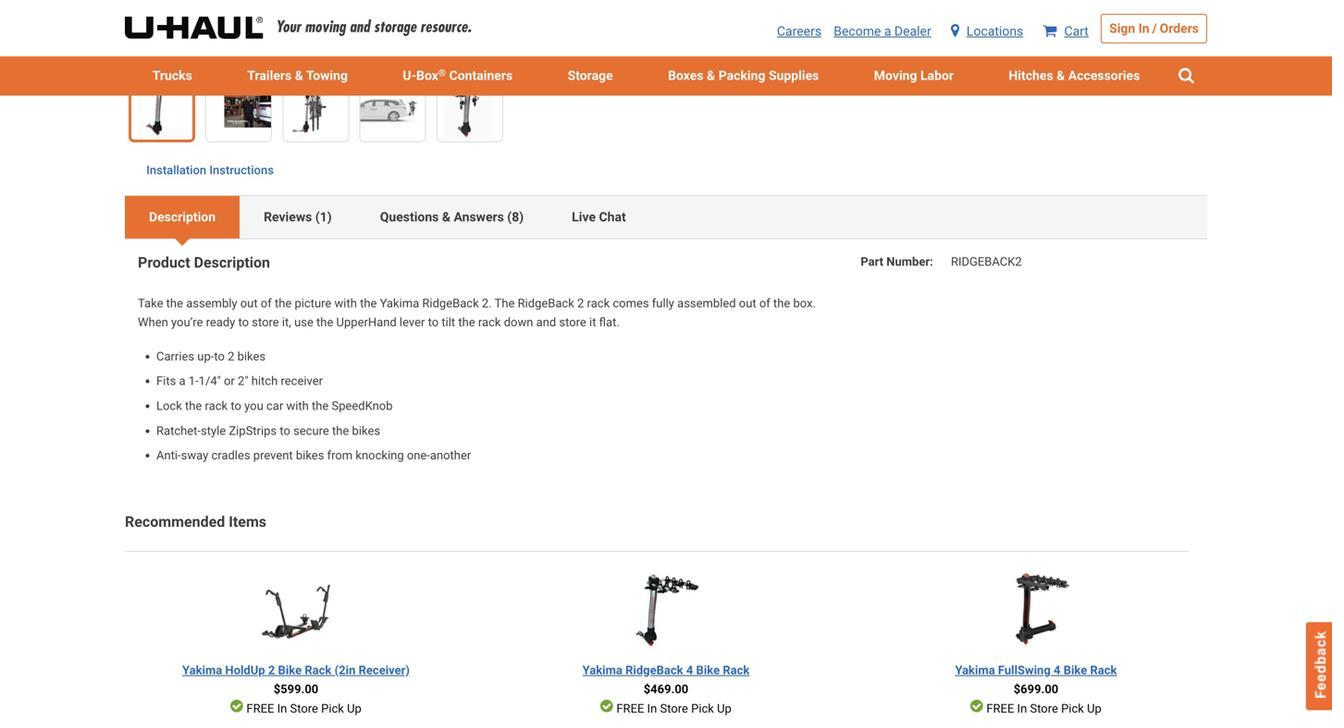 Task type: locate. For each thing, give the bounding box(es) containing it.
2 up or
[[228, 350, 234, 364]]

menu
[[125, 56, 1207, 96]]

& right hitches on the right top
[[1057, 68, 1065, 83]]

2 horizontal spatial in
[[1017, 702, 1027, 716]]

$599.00
[[274, 683, 319, 697]]

4 up '$469.00' on the bottom of page
[[686, 664, 693, 678]]

bikes
[[237, 350, 266, 364], [352, 424, 380, 438], [296, 449, 324, 463]]

careers
[[777, 24, 822, 39]]

2 horizontal spatial rack
[[587, 296, 610, 310]]

description inside tab panel
[[194, 254, 270, 272]]

recommended
[[125, 513, 225, 531]]

speedknob
[[332, 399, 393, 413]]

yakima inside yakima ridgeback 4 bike rack $469.00
[[583, 664, 623, 678]]

yakima
[[380, 296, 419, 310], [182, 664, 222, 678], [583, 664, 623, 678], [955, 664, 995, 678]]

rack down 2.
[[478, 316, 501, 329]]

the
[[495, 296, 515, 310]]

part
[[861, 255, 884, 269]]

& left answers
[[442, 210, 451, 225]]

out
[[240, 296, 258, 310], [739, 296, 757, 310]]

1 horizontal spatial of
[[759, 296, 771, 310]]

1 horizontal spatial rack
[[478, 316, 501, 329]]

0 vertical spatial bikes
[[237, 350, 266, 364]]

ratchet-
[[156, 424, 201, 438]]

2 left comes
[[577, 296, 584, 310]]

chat
[[599, 210, 626, 225]]

out right assembly
[[240, 296, 258, 310]]

banner
[[0, 0, 1332, 96]]

description up assembly
[[194, 254, 270, 272]]

yakima inside yakima holdup 2 bike rack (2in receiver) $599.00
[[182, 664, 222, 678]]

out right the assembled
[[739, 296, 757, 310]]

2 vertical spatial bikes
[[296, 449, 324, 463]]

in down $699.00 on the right of page
[[1017, 702, 1027, 716]]

zipstrips
[[229, 424, 277, 438]]

2 horizontal spatial up
[[1087, 702, 1102, 716]]

flat.
[[599, 316, 620, 329]]

from
[[327, 449, 353, 463]]

3 rack from the left
[[1090, 664, 1117, 678]]

2 free in store pick up from the left
[[614, 702, 732, 716]]

0 horizontal spatial bikes
[[237, 350, 266, 364]]

questions & answers (8)
[[380, 210, 524, 225]]

labor
[[921, 68, 954, 83]]

the up you're
[[166, 296, 183, 310]]

pick for $599.00
[[321, 702, 344, 716]]

1 vertical spatial a
[[179, 374, 186, 388]]

ridgeback up '$469.00' on the bottom of page
[[626, 664, 683, 678]]

(8)
[[507, 210, 524, 225]]

store down $599.00
[[290, 702, 318, 716]]

up down yakima ridgeback 4 bike rack $469.00
[[717, 702, 732, 716]]

4 inside yakima ridgeback 4 bike rack $469.00
[[686, 664, 693, 678]]

bike for $599.00
[[278, 664, 302, 678]]

1 horizontal spatial store
[[660, 702, 688, 716]]

rack up it
[[587, 296, 610, 310]]

rack inside yakima holdup 2 bike rack (2in receiver) $599.00
[[305, 664, 332, 678]]

with right the car
[[286, 399, 309, 413]]

a for fits
[[179, 374, 186, 388]]

4 inside 'yakima fullswing 4 bike rack $699.00'
[[1054, 664, 1061, 678]]

in
[[277, 702, 287, 716], [647, 702, 657, 716], [1017, 702, 1027, 716]]

to left zoom at left top
[[468, 58, 477, 70]]

description down installation
[[149, 210, 216, 225]]

pick down yakima ridgeback 4 bike rack $469.00
[[691, 702, 714, 716]]

0 vertical spatial rack
[[587, 296, 610, 310]]

carries
[[156, 350, 194, 364]]

the
[[166, 296, 183, 310], [275, 296, 292, 310], [360, 296, 377, 310], [773, 296, 790, 310], [316, 316, 333, 329], [458, 316, 475, 329], [185, 399, 202, 413], [312, 399, 329, 413], [332, 424, 349, 438]]

rack for $469.00
[[723, 664, 750, 678]]

free in store pick up
[[243, 702, 362, 716], [614, 702, 732, 716], [984, 702, 1102, 716]]

& left towing in the left of the page
[[295, 68, 303, 83]]

2 horizontal spatial free in store pick up
[[984, 702, 1102, 716]]

yakima inside 'yakima fullswing 4 bike rack $699.00'
[[955, 664, 995, 678]]

live chat link
[[548, 196, 650, 239]]

3 pick from the left
[[1061, 702, 1084, 716]]

ridgeback up the tilt
[[422, 296, 479, 310]]

1 rack from the left
[[305, 664, 332, 678]]

2 vertical spatial rack
[[205, 399, 228, 413]]

2 horizontal spatial 2
[[577, 296, 584, 310]]

1 horizontal spatial free in store pick up
[[614, 702, 732, 716]]

& for packing
[[707, 68, 715, 83]]

live
[[572, 210, 596, 225]]

installation instructions link
[[125, 161, 274, 180]]

of left picture at the left of the page
[[261, 296, 272, 310]]

store
[[252, 316, 279, 329], [559, 316, 586, 329]]

free in store pick up for $699.00
[[984, 702, 1102, 716]]

0 horizontal spatial with
[[286, 399, 309, 413]]

the right lock
[[185, 399, 202, 413]]

a inside banner
[[884, 24, 891, 39]]

2 horizontal spatial store
[[1030, 702, 1058, 716]]

up for $469.00
[[717, 702, 732, 716]]

store down $699.00 on the right of page
[[1030, 702, 1058, 716]]

1 4 from the left
[[686, 664, 693, 678]]

2 right holdup
[[268, 664, 275, 678]]

up
[[347, 702, 362, 716], [717, 702, 732, 716], [1087, 702, 1102, 716]]

& right boxes
[[707, 68, 715, 83]]

pick down "(2in"
[[321, 702, 344, 716]]

1 store from the left
[[290, 702, 318, 716]]

yakima for yakima fullswing 4 bike rack
[[955, 664, 995, 678]]

0 horizontal spatial 4
[[686, 664, 693, 678]]

rack up style on the left of the page
[[205, 399, 228, 413]]

menu containing trucks
[[125, 56, 1207, 96]]

u-
[[403, 68, 416, 83]]

1 free from the left
[[246, 702, 274, 716]]

0 horizontal spatial free
[[246, 702, 274, 716]]

0 horizontal spatial a
[[179, 374, 186, 388]]

store for $599.00
[[290, 702, 318, 716]]

store left it,
[[252, 316, 279, 329]]

trucks link
[[125, 56, 220, 96]]

2 in from the left
[[647, 702, 657, 716]]

2 inside take the assembly out of the picture with the yakima ridgeback 2. the ridgeback 2 rack comes fully assembled out of the box. when you're ready to store it, use the upperhand lever to tilt the rack down and store it flat.
[[577, 296, 584, 310]]

2.
[[482, 296, 492, 310]]

down
[[504, 316, 533, 329]]

2 of from the left
[[759, 296, 771, 310]]

sign
[[1109, 21, 1136, 36]]

1 horizontal spatial store
[[559, 316, 586, 329]]

bike inside yakima holdup 2 bike rack (2in receiver) $599.00
[[278, 664, 302, 678]]

$699.00
[[1014, 683, 1059, 697]]

free down $599.00
[[246, 702, 274, 716]]

in down $599.00
[[277, 702, 287, 716]]

rack
[[587, 296, 610, 310], [478, 316, 501, 329], [205, 399, 228, 413]]

rack inside yakima ridgeback 4 bike rack $469.00
[[723, 664, 750, 678]]

zoom
[[480, 58, 508, 70]]

3 free from the left
[[987, 702, 1014, 716]]

2 horizontal spatial bikes
[[352, 424, 380, 438]]

2 pick from the left
[[691, 702, 714, 716]]

2 horizontal spatial bike
[[1064, 664, 1087, 678]]

1 horizontal spatial a
[[884, 24, 891, 39]]

the up it,
[[275, 296, 292, 310]]

1 in from the left
[[277, 702, 287, 716]]

store for $469.00
[[660, 702, 688, 716]]

bikes for 2
[[237, 350, 266, 364]]

4 up $699.00 on the right of page
[[1054, 664, 1061, 678]]

0 horizontal spatial free in store pick up
[[243, 702, 362, 716]]

bike right fullswing
[[1064, 664, 1087, 678]]

with up upperhand
[[334, 296, 357, 310]]

the right the use
[[316, 316, 333, 329]]

0 horizontal spatial in
[[277, 702, 287, 716]]

3 up from the left
[[1087, 702, 1102, 716]]

up for (2in
[[347, 702, 362, 716]]

2 horizontal spatial rack
[[1090, 664, 1117, 678]]

bike down yakima ridgeback 4 bike rack image
[[696, 664, 720, 678]]

of left "box."
[[759, 296, 771, 310]]

to left the tilt
[[428, 316, 439, 329]]

a left dealer
[[884, 24, 891, 39]]

rack
[[305, 664, 332, 678], [723, 664, 750, 678], [1090, 664, 1117, 678]]

0 vertical spatial a
[[884, 24, 891, 39]]

banner containing sign in / orders
[[0, 0, 1332, 96]]

1 vertical spatial with
[[286, 399, 309, 413]]

tilt
[[442, 316, 455, 329]]

up down 'yakima fullswing 4 bike rack $699.00'
[[1087, 702, 1102, 716]]

become a dealer
[[834, 24, 931, 39]]

1 horizontal spatial up
[[717, 702, 732, 716]]

1 horizontal spatial free
[[617, 702, 644, 716]]

2 horizontal spatial pick
[[1061, 702, 1084, 716]]

bikes down speedknob
[[352, 424, 380, 438]]

free in store pick up down $699.00 on the right of page
[[984, 702, 1102, 716]]

1/4"
[[199, 374, 221, 388]]

up down "(2in"
[[347, 702, 362, 716]]

1 horizontal spatial out
[[739, 296, 757, 310]]

prevent
[[253, 449, 293, 463]]

boxes
[[668, 68, 704, 83]]

1 horizontal spatial pick
[[691, 702, 714, 716]]

free
[[246, 702, 274, 716], [617, 702, 644, 716], [987, 702, 1014, 716]]

0 horizontal spatial out
[[240, 296, 258, 310]]

storage
[[568, 68, 613, 83]]

trailers
[[247, 68, 292, 83]]

another
[[430, 449, 471, 463]]

sign in / orders link
[[1101, 14, 1207, 43]]

product description
[[138, 254, 270, 272]]

4
[[686, 664, 693, 678], [1054, 664, 1061, 678]]

0 horizontal spatial of
[[261, 296, 272, 310]]

u-box containers
[[403, 68, 513, 83]]

yakima fullswing 4 bike rack image
[[996, 571, 1077, 652]]

3 in from the left
[[1017, 702, 1027, 716]]

boxes & packing supplies link
[[641, 56, 847, 96]]

bike up $599.00
[[278, 664, 302, 678]]

2 store from the left
[[660, 702, 688, 716]]

supplies
[[769, 68, 819, 83]]

2 horizontal spatial ridgeback
[[626, 664, 683, 678]]

1 horizontal spatial 2
[[268, 664, 275, 678]]

store left it
[[559, 316, 586, 329]]

1 vertical spatial description
[[194, 254, 270, 272]]

description link
[[125, 196, 240, 239]]

1 horizontal spatial rack
[[723, 664, 750, 678]]

store down '$469.00' on the bottom of page
[[660, 702, 688, 716]]

yakima holdup 2 bike rack (2in receiver) image
[[255, 571, 337, 652]]

0 horizontal spatial bike
[[278, 664, 302, 678]]

1 horizontal spatial 4
[[1054, 664, 1061, 678]]

1 horizontal spatial with
[[334, 296, 357, 310]]

pick for $469.00
[[691, 702, 714, 716]]

bikes down secure
[[296, 449, 324, 463]]

ridgeback up and
[[518, 296, 574, 310]]

in down '$469.00' on the bottom of page
[[647, 702, 657, 716]]

(2in
[[335, 664, 356, 678]]

yakima for yakima ridgeback 4 bike rack
[[583, 664, 623, 678]]

1 horizontal spatial bikes
[[296, 449, 324, 463]]

0 vertical spatial 2
[[577, 296, 584, 310]]

0 horizontal spatial rack
[[205, 399, 228, 413]]

1 horizontal spatial bike
[[696, 664, 720, 678]]

free down '$469.00' on the bottom of page
[[617, 702, 644, 716]]

0 horizontal spatial rack
[[305, 664, 332, 678]]

1 bike from the left
[[278, 664, 302, 678]]

moving
[[874, 68, 917, 83]]

accessories
[[1068, 68, 1140, 83]]

0 horizontal spatial store
[[290, 702, 318, 716]]

2 bike from the left
[[696, 664, 720, 678]]

free in store pick up down $599.00
[[243, 702, 362, 716]]

one-
[[407, 449, 430, 463]]

0 horizontal spatial ridgeback
[[422, 296, 479, 310]]

2 rack from the left
[[723, 664, 750, 678]]

over
[[410, 58, 432, 70]]

bike inside 'yakima fullswing 4 bike rack $699.00'
[[1064, 664, 1087, 678]]

tab list
[[125, 195, 1207, 240]]

ridgeback
[[422, 296, 479, 310], [518, 296, 574, 310], [626, 664, 683, 678]]

1 up from the left
[[347, 702, 362, 716]]

bike inside yakima ridgeback 4 bike rack $469.00
[[696, 664, 720, 678]]

the left "box."
[[773, 296, 790, 310]]

0 horizontal spatial up
[[347, 702, 362, 716]]

0 vertical spatial description
[[149, 210, 216, 225]]

image
[[434, 58, 465, 70]]

0 horizontal spatial 2
[[228, 350, 234, 364]]

yakima ridgeback 4 bike rack image
[[625, 571, 707, 652]]

0 horizontal spatial store
[[252, 316, 279, 329]]

& for accessories
[[1057, 68, 1065, 83]]

to up 1/4"
[[214, 350, 225, 364]]

2 out from the left
[[739, 296, 757, 310]]

installation instructions
[[143, 163, 274, 177]]

3 free in store pick up from the left
[[984, 702, 1102, 716]]

3 bike from the left
[[1064, 664, 1087, 678]]

a left 1-
[[179, 374, 186, 388]]

3 store from the left
[[1030, 702, 1058, 716]]

0 vertical spatial with
[[334, 296, 357, 310]]

pick down 'yakima fullswing 4 bike rack $699.00'
[[1061, 702, 1084, 716]]

2 vertical spatial 2
[[268, 664, 275, 678]]

(1)
[[315, 210, 332, 225]]

when
[[138, 316, 168, 329]]

2 horizontal spatial free
[[987, 702, 1014, 716]]

description inside 'link'
[[149, 210, 216, 225]]

rack inside 'yakima fullswing 4 bike rack $699.00'
[[1090, 664, 1117, 678]]

sway
[[181, 449, 208, 463]]

1 horizontal spatial in
[[647, 702, 657, 716]]

free in store pick up down '$469.00' on the bottom of page
[[614, 702, 732, 716]]

2 4 from the left
[[1054, 664, 1061, 678]]

a inside description tab panel
[[179, 374, 186, 388]]

of
[[261, 296, 272, 310], [759, 296, 771, 310]]

2 up from the left
[[717, 702, 732, 716]]

up for $699.00
[[1087, 702, 1102, 716]]

yakima inside take the assembly out of the picture with the yakima ridgeback 2. the ridgeback 2 rack comes fully assembled out of the box. when you're ready to store it, use the upperhand lever to tilt the rack down and store it flat.
[[380, 296, 419, 310]]

free down $699.00 on the right of page
[[987, 702, 1014, 716]]

bikes up 2"
[[237, 350, 266, 364]]

1 pick from the left
[[321, 702, 344, 716]]

bike for $699.00
[[1064, 664, 1087, 678]]

2
[[577, 296, 584, 310], [228, 350, 234, 364], [268, 664, 275, 678]]

comes
[[613, 296, 649, 310]]

the up secure
[[312, 399, 329, 413]]

2 free from the left
[[617, 702, 644, 716]]

1 free in store pick up from the left
[[243, 702, 362, 716]]

0 horizontal spatial pick
[[321, 702, 344, 716]]

knocking
[[356, 449, 404, 463]]



Task type: vqa. For each thing, say whether or not it's contained in the screenshot.


Task type: describe. For each thing, give the bounding box(es) containing it.
the right the tilt
[[458, 316, 475, 329]]

lock
[[156, 399, 182, 413]]

lever
[[400, 316, 425, 329]]

bike for $469.00
[[696, 664, 720, 678]]

or
[[224, 374, 235, 388]]

ratchet-style zipstrips to secure the bikes
[[156, 424, 380, 438]]

fullswing
[[998, 664, 1051, 678]]

become
[[834, 24, 881, 39]]

questions & answers (8) link
[[356, 196, 548, 239]]

yakima for yakima holdup 2 bike rack (2in receiver)
[[182, 664, 222, 678]]

it
[[589, 316, 596, 329]]

anti-sway cradles prevent bikes from knocking one-another
[[156, 449, 471, 463]]

sign in / orders
[[1109, 21, 1199, 36]]

ridgeback inside yakima ridgeback 4 bike rack $469.00
[[626, 664, 683, 678]]

free in store pick up for $599.00
[[243, 702, 362, 716]]

in for $599.00
[[277, 702, 287, 716]]

dealer
[[895, 24, 931, 39]]

you
[[244, 399, 263, 413]]

hover
[[378, 58, 408, 70]]

2 store from the left
[[559, 316, 586, 329]]

cart
[[1064, 24, 1089, 39]]

1 out from the left
[[240, 296, 258, 310]]

product
[[138, 254, 190, 272]]

with inside take the assembly out of the picture with the yakima ridgeback 2. the ridgeback 2 rack comes fully assembled out of the box. when you're ready to store it, use the upperhand lever to tilt the rack down and store it flat.
[[334, 296, 357, 310]]

description tab panel
[[124, 240, 1208, 493]]

lock the rack to you car with the speedknob
[[156, 399, 393, 413]]

anti-
[[156, 449, 181, 463]]

1 of from the left
[[261, 296, 272, 310]]

assembly
[[186, 296, 237, 310]]

moving labor link
[[847, 56, 981, 96]]

ridgeback2
[[951, 255, 1022, 269]]

reviews
[[264, 210, 312, 225]]

to left secure
[[280, 424, 290, 438]]

$469.00
[[644, 683, 689, 697]]

ready
[[206, 316, 235, 329]]

the up from on the left bottom
[[332, 424, 349, 438]]

questions
[[380, 210, 439, 225]]

up-
[[197, 350, 214, 364]]

1 store from the left
[[252, 316, 279, 329]]

hover over image to zoom
[[376, 58, 508, 70]]

assembled
[[677, 296, 736, 310]]

use
[[294, 316, 313, 329]]

take the assembly out of the picture with the yakima ridgeback 2. the ridgeback 2 rack comes fully assembled out of the box. when you're ready to store it, use the upperhand lever to tilt the rack down and store it flat.
[[138, 296, 816, 329]]

1 vertical spatial 2
[[228, 350, 234, 364]]

containers
[[449, 68, 513, 83]]

receiver
[[281, 374, 323, 388]]

4 for ridgeback
[[686, 664, 693, 678]]

to left you
[[231, 399, 241, 413]]

upperhand
[[336, 316, 397, 329]]

locations link
[[951, 24, 1024, 39]]

become a dealer link
[[834, 24, 931, 39]]

yakima fullswing 4 bike rack $699.00
[[955, 664, 1117, 697]]

take
[[138, 296, 163, 310]]

free for $699.00
[[987, 702, 1014, 716]]

it,
[[282, 316, 291, 329]]

in for $469.00
[[647, 702, 657, 716]]

pick for $699.00
[[1061, 702, 1084, 716]]

picture
[[295, 296, 332, 310]]

style
[[201, 424, 226, 438]]

hitches
[[1009, 68, 1054, 83]]

trucks
[[152, 68, 192, 83]]

rack for $699.00
[[1090, 664, 1117, 678]]

1-
[[189, 374, 199, 388]]

hitches & accessories link
[[981, 56, 1168, 96]]

box
[[416, 68, 438, 83]]

reviews (1) link
[[240, 196, 356, 239]]

cart link
[[1043, 24, 1089, 39]]

reviews (1)
[[264, 210, 332, 225]]

free in store pick up for $469.00
[[614, 702, 732, 716]]

store for $699.00
[[1030, 702, 1058, 716]]

carries up-to 2 bikes
[[156, 350, 266, 364]]

items
[[229, 513, 266, 531]]

rack for $599.00
[[305, 664, 332, 678]]

holdup
[[225, 664, 265, 678]]

boxes & packing supplies
[[668, 68, 819, 83]]

1 vertical spatial bikes
[[352, 424, 380, 438]]

bikes for prevent
[[296, 449, 324, 463]]

2 inside yakima holdup 2 bike rack (2in receiver) $599.00
[[268, 664, 275, 678]]

storage link
[[540, 56, 641, 96]]

trailers & towing link
[[220, 56, 375, 96]]

1 vertical spatial rack
[[478, 316, 501, 329]]

moving labor
[[874, 68, 954, 83]]

a for become
[[884, 24, 891, 39]]

free for $469.00
[[617, 702, 644, 716]]

packing
[[719, 68, 766, 83]]

in for $699.00
[[1017, 702, 1027, 716]]

box.
[[793, 296, 816, 310]]

cradles
[[211, 449, 250, 463]]

& for towing
[[295, 68, 303, 83]]

4 for fullswing
[[1054, 664, 1061, 678]]

hitch
[[251, 374, 278, 388]]

the up upperhand
[[360, 296, 377, 310]]

instructions
[[209, 163, 274, 177]]

1 horizontal spatial ridgeback
[[518, 296, 574, 310]]

you're
[[171, 316, 203, 329]]

and
[[536, 316, 556, 329]]

secure
[[293, 424, 329, 438]]

fits
[[156, 374, 176, 388]]

towing
[[306, 68, 348, 83]]

& for answers
[[442, 210, 451, 225]]

hitches & accessories
[[1009, 68, 1140, 83]]

to right ready
[[238, 316, 249, 329]]

live chat
[[572, 210, 626, 225]]

tab list containing description
[[125, 195, 1207, 240]]

free for $599.00
[[246, 702, 274, 716]]



